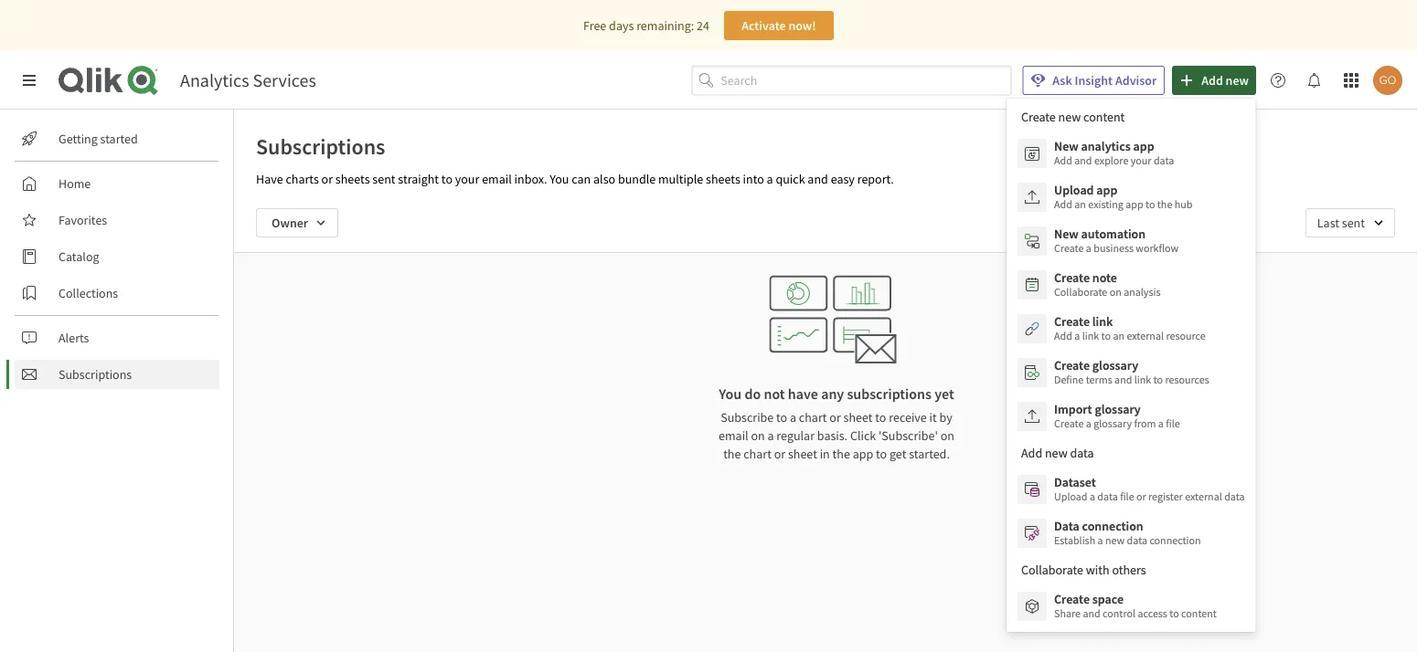 Task type: vqa. For each thing, say whether or not it's contained in the screenshot.
Sample data app button
no



Task type: locate. For each thing, give the bounding box(es) containing it.
in
[[820, 446, 830, 463]]

favorites link
[[15, 206, 219, 235]]

alerts link
[[15, 324, 219, 353]]

0 vertical spatial new
[[1054, 138, 1079, 155]]

0 vertical spatial you
[[550, 171, 569, 187]]

bundle
[[618, 171, 656, 187]]

automation
[[1081, 226, 1146, 242]]

0 horizontal spatial chart
[[743, 446, 772, 463]]

link
[[1092, 314, 1113, 330], [1082, 329, 1099, 343], [1134, 373, 1151, 387]]

sheet up click at the right of page
[[843, 410, 873, 426]]

terms
[[1086, 373, 1112, 387]]

0 horizontal spatial file
[[1120, 490, 1134, 504]]

0 vertical spatial your
[[1131, 154, 1151, 168]]

create inside create link add a link to an external resource
[[1054, 314, 1090, 330]]

sheets
[[335, 171, 370, 187], [706, 171, 740, 187]]

email
[[482, 171, 512, 187], [719, 428, 748, 444]]

data inside data connection establish a new data connection
[[1127, 534, 1147, 548]]

you left do on the bottom of page
[[719, 385, 742, 403]]

a
[[767, 171, 773, 187], [1086, 241, 1091, 256], [1074, 329, 1080, 343], [790, 410, 796, 426], [1086, 417, 1091, 431], [1158, 417, 1164, 431], [767, 428, 774, 444], [1090, 490, 1095, 504], [1098, 534, 1103, 548]]

new automation create a business workflow
[[1054, 226, 1179, 256]]

3 create from the top
[[1054, 314, 1090, 330]]

6 create from the top
[[1054, 592, 1090, 608]]

2 upload from the top
[[1054, 490, 1087, 504]]

0 vertical spatial upload
[[1054, 182, 1094, 198]]

home
[[59, 176, 91, 192]]

file inside import glossary create a glossary from a file
[[1166, 417, 1180, 431]]

create inside create space share and control access to content
[[1054, 592, 1090, 608]]

or
[[321, 171, 333, 187], [829, 410, 841, 426], [774, 446, 785, 463], [1136, 490, 1146, 504]]

create down define
[[1054, 417, 1084, 431]]

1 horizontal spatial sheet
[[843, 410, 873, 426]]

the left hub
[[1157, 197, 1172, 212]]

0 horizontal spatial sheet
[[788, 446, 817, 463]]

new left the "analytics"
[[1054, 138, 1079, 155]]

and
[[1074, 154, 1092, 168], [808, 171, 828, 187], [1115, 373, 1132, 387], [1083, 607, 1100, 621]]

data right register
[[1224, 490, 1245, 504]]

email inside you do not have any subscriptions yet subscribe to a chart or sheet to receive it by email on a regular basis. click 'subscribe' on the chart or sheet in the app to get started.
[[719, 428, 748, 444]]

create link add a link to an external resource
[[1054, 314, 1206, 343]]

1 vertical spatial you
[[719, 385, 742, 403]]

file right from
[[1166, 417, 1180, 431]]

filters region
[[234, 194, 1417, 252]]

2 horizontal spatial on
[[1110, 285, 1122, 299]]

searchbar element
[[691, 66, 1011, 95]]

data up upload app menu item on the top right of page
[[1154, 154, 1174, 168]]

an left existing
[[1074, 197, 1086, 212]]

1 create from the top
[[1054, 241, 1084, 256]]

glossary down create link menu item
[[1092, 357, 1138, 374]]

0 horizontal spatial subscriptions
[[59, 367, 132, 383]]

to right access
[[1170, 607, 1179, 621]]

0 horizontal spatial your
[[455, 171, 479, 187]]

activate now! link
[[724, 11, 834, 40]]

1 horizontal spatial external
[[1185, 490, 1222, 504]]

0 vertical spatial email
[[482, 171, 512, 187]]

add inside create link add a link to an external resource
[[1054, 329, 1072, 343]]

a up the establish
[[1090, 490, 1095, 504]]

1 vertical spatial subscriptions
[[59, 367, 132, 383]]

data
[[1154, 154, 1174, 168], [1097, 490, 1118, 504], [1224, 490, 1245, 504], [1127, 534, 1147, 548]]

external up 'create glossary define terms and link to resources'
[[1127, 329, 1164, 343]]

add inside "new analytics app add and explore your data"
[[1054, 154, 1072, 168]]

to up regular at the right bottom of the page
[[776, 410, 787, 426]]

2 create from the top
[[1054, 270, 1090, 286]]

the
[[1157, 197, 1172, 212], [723, 446, 741, 463], [832, 446, 850, 463]]

a right the establish
[[1098, 534, 1103, 548]]

link inside 'create glossary define terms and link to resources'
[[1134, 373, 1151, 387]]

yet
[[934, 385, 954, 403]]

an
[[1074, 197, 1086, 212], [1113, 329, 1125, 343]]

on left analysis
[[1110, 285, 1122, 299]]

collaborate
[[1054, 285, 1107, 299]]

create inside 'create glossary define terms and link to resources'
[[1054, 357, 1090, 374]]

to left hub
[[1146, 197, 1155, 212]]

5 create from the top
[[1054, 417, 1084, 431]]

data connection menu item
[[1007, 512, 1256, 556]]

insight
[[1075, 72, 1113, 89]]

1 horizontal spatial your
[[1131, 154, 1151, 168]]

to right straight
[[441, 171, 453, 187]]

you left can
[[550, 171, 569, 187]]

0 horizontal spatial the
[[723, 446, 741, 463]]

create up import
[[1054, 357, 1090, 374]]

create note collaborate on analysis
[[1054, 270, 1161, 299]]

create down collaborate
[[1054, 314, 1090, 330]]

1 vertical spatial file
[[1120, 490, 1134, 504]]

external right register
[[1185, 490, 1222, 504]]

new inside new automation create a business workflow
[[1054, 226, 1079, 242]]

can
[[572, 171, 591, 187]]

1 vertical spatial external
[[1185, 490, 1222, 504]]

create for create glossary
[[1054, 357, 1090, 374]]

straight
[[398, 171, 439, 187]]

new
[[1054, 138, 1079, 155], [1054, 226, 1079, 242]]

1 vertical spatial an
[[1113, 329, 1125, 343]]

1 horizontal spatial new
[[1226, 72, 1249, 89]]

analysis
[[1124, 285, 1161, 299]]

app down click at the right of page
[[853, 446, 873, 463]]

1 horizontal spatial email
[[719, 428, 748, 444]]

0 horizontal spatial on
[[751, 428, 765, 444]]

1 horizontal spatial sheets
[[706, 171, 740, 187]]

email down subscribe on the right bottom of page
[[719, 428, 748, 444]]

1 horizontal spatial an
[[1113, 329, 1125, 343]]

sheet down regular at the right bottom of the page
[[788, 446, 817, 463]]

1 vertical spatial new
[[1105, 534, 1125, 548]]

getting started link
[[15, 124, 219, 154]]

0 horizontal spatial an
[[1074, 197, 1086, 212]]

menu containing new analytics app
[[1007, 99, 1256, 633]]

analytics services element
[[180, 69, 316, 92]]

link up import glossary menu item
[[1134, 373, 1151, 387]]

email left inbox.
[[482, 171, 512, 187]]

create
[[1054, 241, 1084, 256], [1054, 270, 1090, 286], [1054, 314, 1090, 330], [1054, 357, 1090, 374], [1054, 417, 1084, 431], [1054, 592, 1090, 608]]

subscriptions
[[847, 385, 932, 403]]

0 horizontal spatial new
[[1105, 534, 1125, 548]]

upload inside upload app add an existing app to the hub
[[1054, 182, 1094, 198]]

the right in
[[832, 446, 850, 463]]

app down explore at the right top of page
[[1096, 182, 1117, 198]]

sheets left sent
[[335, 171, 370, 187]]

file
[[1166, 417, 1180, 431], [1120, 490, 1134, 504]]

dataset upload a data file or register external data
[[1054, 474, 1245, 504]]

1 upload from the top
[[1054, 182, 1094, 198]]

1 horizontal spatial subscriptions
[[256, 133, 385, 160]]

also
[[593, 171, 615, 187]]

create for create note
[[1054, 270, 1090, 286]]

close sidebar menu image
[[22, 73, 37, 88]]

or down regular at the right bottom of the page
[[774, 446, 785, 463]]

have
[[788, 385, 818, 403]]

data connection establish a new data connection
[[1054, 518, 1201, 548]]

a right 'into'
[[767, 171, 773, 187]]

services
[[253, 69, 316, 92]]

sheet
[[843, 410, 873, 426], [788, 446, 817, 463]]

and right terms
[[1115, 373, 1132, 387]]

1 vertical spatial upload
[[1054, 490, 1087, 504]]

glossary for create glossary
[[1092, 357, 1138, 374]]

and left explore at the right top of page
[[1074, 154, 1092, 168]]

create space menu item
[[1007, 585, 1256, 629]]

1 horizontal spatial file
[[1166, 417, 1180, 431]]

chart down subscribe on the right bottom of page
[[743, 446, 772, 463]]

0 vertical spatial chart
[[799, 410, 827, 426]]

1 vertical spatial new
[[1054, 226, 1079, 242]]

file inside dataset upload a data file or register external data
[[1120, 490, 1134, 504]]

share
[[1054, 607, 1081, 621]]

subscriptions down alerts
[[59, 367, 132, 383]]

1 vertical spatial sheet
[[788, 446, 817, 463]]

1 vertical spatial email
[[719, 428, 748, 444]]

create inside create note collaborate on analysis
[[1054, 270, 1090, 286]]

a inside data connection establish a new data connection
[[1098, 534, 1103, 548]]

started.
[[909, 446, 950, 463]]

file up data connection establish a new data connection
[[1120, 490, 1134, 504]]

new left automation
[[1054, 226, 1079, 242]]

1 horizontal spatial the
[[832, 446, 850, 463]]

catalog
[[59, 249, 99, 265]]

sheets left 'into'
[[706, 171, 740, 187]]

2 horizontal spatial the
[[1157, 197, 1172, 212]]

add inside upload app add an existing app to the hub
[[1054, 197, 1072, 212]]

1 sheets from the left
[[335, 171, 370, 187]]

you
[[550, 171, 569, 187], [719, 385, 742, 403]]

getting
[[59, 131, 98, 147]]

chart up regular at the right bottom of the page
[[799, 410, 827, 426]]

0 horizontal spatial email
[[482, 171, 512, 187]]

new inside data connection establish a new data connection
[[1105, 534, 1125, 548]]

0 horizontal spatial sheets
[[335, 171, 370, 187]]

external inside create link add a link to an external resource
[[1127, 329, 1164, 343]]

upload up data
[[1054, 490, 1087, 504]]

connection down dataset menu item
[[1082, 518, 1143, 535]]

create left business
[[1054, 241, 1084, 256]]

chart
[[799, 410, 827, 426], [743, 446, 772, 463]]

to inside 'create glossary define terms and link to resources'
[[1153, 373, 1163, 387]]

new analytics app add and explore your data
[[1054, 138, 1174, 168]]

glossary inside 'create glossary define terms and link to resources'
[[1092, 357, 1138, 374]]

your right straight
[[455, 171, 479, 187]]

data down dataset menu item
[[1127, 534, 1147, 548]]

and inside 'create glossary define terms and link to resources'
[[1115, 373, 1132, 387]]

0 vertical spatial external
[[1127, 329, 1164, 343]]

external inside dataset upload a data file or register external data
[[1185, 490, 1222, 504]]

an up 'create glossary define terms and link to resources'
[[1113, 329, 1125, 343]]

glossary down terms
[[1095, 401, 1141, 418]]

0 vertical spatial file
[[1166, 417, 1180, 431]]

define
[[1054, 373, 1084, 387]]

subscriptions up charts
[[256, 133, 385, 160]]

glossary
[[1092, 357, 1138, 374], [1095, 401, 1141, 418], [1094, 417, 1132, 431]]

menu
[[1007, 99, 1256, 633]]

and right share
[[1083, 607, 1100, 621]]

note
[[1092, 270, 1117, 286]]

new inside "new analytics app add and explore your data"
[[1054, 138, 1079, 155]]

glossary left from
[[1094, 417, 1132, 431]]

regular
[[777, 428, 815, 444]]

link up terms
[[1082, 329, 1099, 343]]

1 horizontal spatial you
[[719, 385, 742, 403]]

free days remaining: 24
[[583, 17, 709, 34]]

create left space
[[1054, 592, 1090, 608]]

the down subscribe on the right bottom of page
[[723, 446, 741, 463]]

1 vertical spatial chart
[[743, 446, 772, 463]]

0 horizontal spatial you
[[550, 171, 569, 187]]

a right from
[[1158, 417, 1164, 431]]

started
[[100, 131, 138, 147]]

easy
[[831, 171, 855, 187]]

app right explore at the right top of page
[[1133, 138, 1154, 155]]

0 horizontal spatial external
[[1127, 329, 1164, 343]]

new
[[1226, 72, 1249, 89], [1105, 534, 1125, 548]]

or left register
[[1136, 490, 1146, 504]]

create for create space
[[1054, 592, 1090, 608]]

a inside create link add a link to an external resource
[[1074, 329, 1080, 343]]

add left the "analytics"
[[1054, 154, 1072, 168]]

0 vertical spatial new
[[1226, 72, 1249, 89]]

your
[[1131, 154, 1151, 168], [455, 171, 479, 187]]

1 horizontal spatial connection
[[1150, 534, 1201, 548]]

to left resources
[[1153, 373, 1163, 387]]

a left business
[[1086, 241, 1091, 256]]

new analytics app menu item
[[1007, 132, 1256, 176]]

you do not have any subscriptions yet subscribe to a chart or sheet to receive it by email on a regular basis. click 'subscribe' on the chart or sheet in the app to get started.
[[719, 385, 954, 463]]

to
[[441, 171, 453, 187], [1146, 197, 1155, 212], [1101, 329, 1111, 343], [1153, 373, 1163, 387], [776, 410, 787, 426], [875, 410, 886, 426], [876, 446, 887, 463], [1170, 607, 1179, 621]]

or inside dataset upload a data file or register external data
[[1136, 490, 1146, 504]]

create left note
[[1054, 270, 1090, 286]]

upload
[[1054, 182, 1094, 198], [1054, 490, 1087, 504]]

add left existing
[[1054, 197, 1072, 212]]

2 sheets from the left
[[706, 171, 740, 187]]

create for create link
[[1054, 314, 1090, 330]]

analytics services
[[180, 69, 316, 92]]

subscriptions
[[256, 133, 385, 160], [59, 367, 132, 383]]

add up define
[[1054, 329, 1072, 343]]

a down collaborate
[[1074, 329, 1080, 343]]

0 vertical spatial an
[[1074, 197, 1086, 212]]

new automation menu item
[[1007, 219, 1256, 263]]

connection down register
[[1150, 534, 1201, 548]]

upload down the "analytics"
[[1054, 182, 1094, 198]]

basis.
[[817, 428, 848, 444]]

create inside new automation create a business workflow
[[1054, 241, 1084, 256]]

on down by
[[940, 428, 954, 444]]

a left regular at the right bottom of the page
[[767, 428, 774, 444]]

activate
[[742, 17, 786, 34]]

4 create from the top
[[1054, 357, 1090, 374]]

subscribe
[[721, 410, 774, 426]]

your right explore at the right top of page
[[1131, 154, 1151, 168]]

2 new from the top
[[1054, 226, 1079, 242]]

to inside create space share and control access to content
[[1170, 607, 1179, 621]]

quick
[[776, 171, 805, 187]]

1 new from the top
[[1054, 138, 1079, 155]]

to left get
[[876, 446, 887, 463]]

on down subscribe on the right bottom of page
[[751, 428, 765, 444]]

add
[[1201, 72, 1223, 89], [1054, 154, 1072, 168], [1054, 197, 1072, 212], [1054, 329, 1072, 343]]

on
[[1110, 285, 1122, 299], [751, 428, 765, 444], [940, 428, 954, 444]]

add right advisor
[[1201, 72, 1223, 89]]

to inside create link add a link to an external resource
[[1101, 329, 1111, 343]]

to up 'create glossary define terms and link to resources'
[[1101, 329, 1111, 343]]



Task type: describe. For each thing, give the bounding box(es) containing it.
to down 'subscriptions'
[[875, 410, 886, 426]]

into
[[743, 171, 764, 187]]

by
[[939, 410, 952, 426]]

days
[[609, 17, 634, 34]]

you inside you do not have any subscriptions yet subscribe to a chart or sheet to receive it by email on a regular basis. click 'subscribe' on the chart or sheet in the app to get started.
[[719, 385, 742, 403]]

existing
[[1088, 197, 1123, 212]]

any
[[821, 385, 844, 403]]

control
[[1103, 607, 1135, 621]]

your inside "new analytics app add and explore your data"
[[1131, 154, 1151, 168]]

multiple
[[658, 171, 703, 187]]

resources
[[1165, 373, 1209, 387]]

inbox.
[[514, 171, 547, 187]]

glossary for import glossary
[[1095, 401, 1141, 418]]

ask insight advisor
[[1053, 72, 1157, 89]]

free
[[583, 17, 606, 34]]

home link
[[15, 169, 219, 198]]

an inside create link add a link to an external resource
[[1113, 329, 1125, 343]]

access
[[1138, 607, 1167, 621]]

upload inside dataset upload a data file or register external data
[[1054, 490, 1087, 504]]

workflow
[[1136, 241, 1179, 256]]

app inside "new analytics app add and explore your data"
[[1133, 138, 1154, 155]]

0 vertical spatial sheet
[[843, 410, 873, 426]]

data inside "new analytics app add and explore your data"
[[1154, 154, 1174, 168]]

collections
[[59, 285, 118, 302]]

ask insight advisor button
[[1022, 66, 1165, 95]]

or right charts
[[321, 171, 333, 187]]

ask
[[1053, 72, 1072, 89]]

receive
[[889, 410, 927, 426]]

'subscribe'
[[879, 428, 938, 444]]

charts
[[286, 171, 319, 187]]

0 vertical spatial subscriptions
[[256, 133, 385, 160]]

the inside upload app add an existing app to the hub
[[1157, 197, 1172, 212]]

it
[[929, 410, 937, 426]]

add new button
[[1172, 66, 1256, 95]]

getting started
[[59, 131, 138, 147]]

new inside 'dropdown button'
[[1226, 72, 1249, 89]]

import glossary create a glossary from a file
[[1054, 401, 1180, 431]]

sent
[[372, 171, 395, 187]]

and inside "new analytics app add and explore your data"
[[1074, 154, 1092, 168]]

external for create link
[[1127, 329, 1164, 343]]

external for dataset
[[1185, 490, 1222, 504]]

navigation pane element
[[0, 117, 233, 397]]

have charts or sheets sent straight to your email inbox. you can also bundle multiple sheets into a quick and easy report.
[[256, 171, 894, 187]]

1 horizontal spatial on
[[940, 428, 954, 444]]

to inside upload app add an existing app to the hub
[[1146, 197, 1155, 212]]

not
[[764, 385, 785, 403]]

an inside upload app add an existing app to the hub
[[1074, 197, 1086, 212]]

favorites
[[59, 212, 107, 229]]

collections link
[[15, 279, 219, 308]]

content
[[1181, 607, 1217, 621]]

create glossary define terms and link to resources
[[1054, 357, 1209, 387]]

new for new automation
[[1054, 226, 1079, 242]]

create link menu item
[[1007, 307, 1256, 351]]

app right existing
[[1126, 197, 1143, 212]]

upload app menu item
[[1007, 176, 1256, 219]]

get
[[890, 446, 906, 463]]

a inside new automation create a business workflow
[[1086, 241, 1091, 256]]

report.
[[857, 171, 894, 187]]

a inside dataset upload a data file or register external data
[[1090, 490, 1095, 504]]

1 vertical spatial your
[[455, 171, 479, 187]]

business
[[1094, 241, 1134, 256]]

on inside create note collaborate on analysis
[[1110, 285, 1122, 299]]

data
[[1054, 518, 1079, 535]]

0 horizontal spatial connection
[[1082, 518, 1143, 535]]

create note menu item
[[1007, 263, 1256, 307]]

upload app add an existing app to the hub
[[1054, 182, 1193, 212]]

hub
[[1175, 197, 1193, 212]]

establish
[[1054, 534, 1095, 548]]

remaining:
[[636, 17, 694, 34]]

import
[[1054, 401, 1092, 418]]

1 horizontal spatial chart
[[799, 410, 827, 426]]

analytics
[[180, 69, 249, 92]]

data right dataset
[[1097, 490, 1118, 504]]

a down terms
[[1086, 417, 1091, 431]]

dataset menu item
[[1007, 468, 1256, 512]]

activate now!
[[742, 17, 816, 34]]

space
[[1092, 592, 1124, 608]]

create inside import glossary create a glossary from a file
[[1054, 417, 1084, 431]]

resource
[[1166, 329, 1206, 343]]

or up basis.
[[829, 410, 841, 426]]

do
[[745, 385, 761, 403]]

import glossary menu item
[[1007, 395, 1256, 439]]

Search text field
[[721, 66, 1011, 95]]

now!
[[788, 17, 816, 34]]

add inside 'add new' 'dropdown button'
[[1201, 72, 1223, 89]]

and inside create space share and control access to content
[[1083, 607, 1100, 621]]

and left easy
[[808, 171, 828, 187]]

analytics
[[1081, 138, 1131, 155]]

catalog link
[[15, 242, 219, 272]]

create glossary menu item
[[1007, 351, 1256, 395]]

app inside you do not have any subscriptions yet subscribe to a chart or sheet to receive it by email on a regular basis. click 'subscribe' on the chart or sheet in the app to get started.
[[853, 446, 873, 463]]

new for new analytics app
[[1054, 138, 1079, 155]]

last sent image
[[1305, 208, 1395, 238]]

a up regular at the right bottom of the page
[[790, 410, 796, 426]]

dataset
[[1054, 474, 1096, 491]]

from
[[1134, 417, 1156, 431]]

add new
[[1201, 72, 1249, 89]]

24
[[697, 17, 709, 34]]

have
[[256, 171, 283, 187]]

subscriptions inside "navigation pane" element
[[59, 367, 132, 383]]

explore
[[1094, 154, 1129, 168]]

advisor
[[1115, 72, 1157, 89]]

link down collaborate
[[1092, 314, 1113, 330]]

alerts
[[59, 330, 89, 346]]

subscriptions link
[[15, 360, 219, 389]]

register
[[1148, 490, 1183, 504]]

click
[[850, 428, 876, 444]]

create space share and control access to content
[[1054, 592, 1217, 621]]



